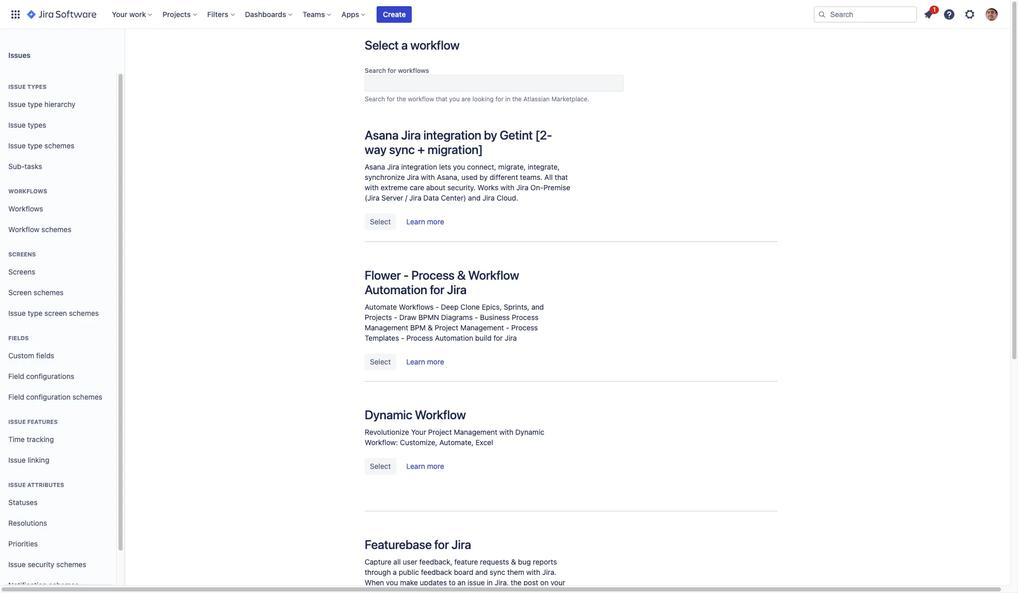 Task type: locate. For each thing, give the bounding box(es) containing it.
public
[[399, 568, 419, 577], [365, 589, 385, 594]]

for inside the flower - process & workflow automation for jira
[[430, 283, 445, 297]]

workflow up revolutionize your project management with dynamic workflow: customize, automate, excel
[[415, 408, 466, 422]]

workflows
[[8, 188, 47, 195], [8, 204, 43, 213], [399, 303, 434, 312]]

1 horizontal spatial in
[[506, 95, 511, 103]]

bug
[[518, 558, 531, 567]]

center)
[[441, 194, 466, 202]]

custom fields link
[[4, 346, 112, 366]]

schemes down issue security schemes link at the left of the page
[[49, 581, 79, 590]]

dashboards
[[245, 10, 286, 18]]

workflow up workflows
[[411, 38, 460, 52]]

asana jira integration lets you connect, migrate, integrate, synchronize jira with asana, used by different teams. all that with extreme care about security. works with jira on-premise (jira server / jira data center) and jira cloud.
[[365, 163, 571, 202]]

schemes up notification schemes link
[[56, 560, 86, 569]]

automation down diagrams
[[435, 334, 474, 343]]

0 horizontal spatial workflow
[[8, 225, 40, 234]]

field configurations link
[[4, 366, 112, 387]]

schemes inside notification schemes link
[[49, 581, 79, 590]]

your
[[112, 10, 128, 18], [411, 428, 426, 437]]

- right flower
[[404, 268, 409, 283]]

learn more link for sync
[[402, 214, 450, 231]]

care
[[410, 183, 425, 192]]

1 vertical spatial a
[[393, 568, 397, 577]]

0 vertical spatial project
[[435, 324, 459, 332]]

issue linking link
[[4, 450, 112, 471]]

more down data
[[427, 217, 444, 226]]

Search for workflows text field
[[365, 75, 624, 92]]

1 horizontal spatial &
[[457, 268, 466, 283]]

and inside automate workflows - deep clone epics, sprints, and projects - draw bpmn diagrams - business process management bpm & project management - process templates - process automation build for jira
[[532, 303, 544, 312]]

2 vertical spatial learn more
[[407, 462, 444, 471]]

priorities
[[8, 540, 38, 549]]

learn more for sync
[[407, 217, 444, 226]]

0 horizontal spatial your
[[112, 10, 128, 18]]

your profile and settings image
[[986, 8, 999, 20]]

security
[[28, 560, 54, 569]]

1 issue from the top
[[8, 83, 26, 90]]

type
[[28, 100, 43, 108], [28, 141, 43, 150], [28, 309, 43, 318]]

1 learn from the top
[[407, 217, 425, 226]]

schemes right 'screen'
[[69, 309, 99, 318]]

2 vertical spatial workflows
[[399, 303, 434, 312]]

None submit
[[365, 214, 396, 230], [365, 354, 396, 371], [365, 459, 396, 475], [365, 214, 396, 230], [365, 354, 396, 371], [365, 459, 396, 475]]

issue for issue type screen schemes
[[8, 309, 26, 318]]

0 horizontal spatial public
[[365, 589, 385, 594]]

1 horizontal spatial automation
[[435, 334, 474, 343]]

that left "are"
[[436, 95, 448, 103]]

projects inside projects dropdown button
[[163, 10, 191, 18]]

type left 'screen'
[[28, 309, 43, 318]]

sync down requests at the bottom of the page
[[490, 568, 506, 577]]

1 horizontal spatial public
[[399, 568, 419, 577]]

automate,
[[440, 438, 474, 447]]

1 vertical spatial field
[[8, 393, 24, 401]]

2 learn from the top
[[407, 358, 425, 366]]

9 issue from the top
[[8, 560, 26, 569]]

learn more down customize,
[[407, 462, 444, 471]]

1 vertical spatial workflow
[[468, 268, 520, 283]]

workflow down workflows
[[408, 95, 434, 103]]

workflows inside workflows link
[[8, 204, 43, 213]]

issue for issue types
[[8, 83, 26, 90]]

and
[[468, 194, 481, 202], [532, 303, 544, 312], [476, 568, 488, 577]]

learn more link down data
[[402, 214, 450, 231]]

1 vertical spatial project
[[428, 428, 452, 437]]

1 vertical spatial in
[[487, 579, 493, 588]]

1 horizontal spatial workflow
[[415, 408, 466, 422]]

0 vertical spatial search
[[365, 67, 386, 75]]

8 issue from the top
[[8, 482, 26, 489]]

learn down / in the left of the page
[[407, 217, 425, 226]]

6 issue from the top
[[8, 419, 26, 426]]

public up make
[[399, 568, 419, 577]]

more down automate workflows - deep clone epics, sprints, and projects - draw bpmn diagrams - business process management bpm & project management - process templates - process automation build for jira
[[427, 358, 444, 366]]

screens up screen
[[8, 267, 35, 276]]

by left getint
[[484, 128, 497, 142]]

learn down bpm
[[407, 358, 425, 366]]

learn for sync
[[407, 217, 425, 226]]

workflows up "workflow schemes"
[[8, 204, 43, 213]]

(jira
[[365, 194, 380, 202]]

in left jira,
[[487, 579, 493, 588]]

0 vertical spatial asana
[[365, 128, 399, 142]]

process inside the flower - process & workflow automation for jira
[[412, 268, 455, 283]]

used
[[462, 173, 478, 182]]

jira down the business
[[505, 334, 517, 343]]

banner
[[0, 0, 1011, 29]]

search for search for workflows
[[365, 67, 386, 75]]

1 vertical spatial learn more link
[[402, 355, 450, 371]]

2 search from the top
[[365, 95, 385, 103]]

0 vertical spatial field
[[8, 372, 24, 381]]

integration
[[424, 128, 482, 142], [401, 163, 437, 171]]

management up templates
[[365, 324, 409, 332]]

0 horizontal spatial &
[[428, 324, 433, 332]]

that up premise
[[555, 173, 568, 182]]

jira up "care"
[[407, 173, 419, 182]]

automation up automate
[[365, 283, 428, 297]]

schemes inside the issue type screen schemes link
[[69, 309, 99, 318]]

type for schemes
[[28, 141, 43, 150]]

& up them
[[511, 558, 516, 567]]

for
[[388, 67, 397, 75], [387, 95, 395, 103], [496, 95, 504, 103], [430, 283, 445, 297], [494, 334, 503, 343], [435, 538, 449, 552]]

0 vertical spatial automation
[[365, 283, 428, 297]]

custom
[[8, 351, 34, 360]]

statuses link
[[4, 493, 112, 514]]

field down custom
[[8, 372, 24, 381]]

configurations
[[26, 372, 74, 381]]

1 screens from the top
[[8, 251, 36, 258]]

1 vertical spatial search
[[365, 95, 385, 103]]

& inside automate workflows - deep clone epics, sprints, and projects - draw bpmn diagrams - business process management bpm & project management - process templates - process automation build for jira
[[428, 324, 433, 332]]

integration inside asana jira integration by getint [2- way sync + migration]
[[424, 128, 482, 142]]

1 learn more from the top
[[407, 217, 444, 226]]

projects down automate
[[365, 313, 392, 322]]

issue security schemes
[[8, 560, 86, 569]]

the
[[397, 95, 406, 103], [513, 95, 522, 103], [511, 579, 522, 588]]

will
[[419, 589, 430, 594]]

0 vertical spatial your
[[112, 10, 128, 18]]

teams.
[[520, 173, 543, 182]]

- right templates
[[401, 334, 405, 343]]

1 vertical spatial asana
[[365, 163, 385, 171]]

2 type from the top
[[28, 141, 43, 150]]

workflow schemes
[[8, 225, 71, 234]]

Search field
[[814, 6, 918, 23]]

2 vertical spatial more
[[427, 462, 444, 471]]

0 horizontal spatial a
[[393, 568, 397, 577]]

3 learn more link from the top
[[402, 459, 450, 476]]

search down select
[[365, 67, 386, 75]]

3 learn from the top
[[407, 462, 425, 471]]

learn more for jira
[[407, 358, 444, 366]]

workflow down workflows link
[[8, 225, 40, 234]]

4 issue from the top
[[8, 141, 26, 150]]

sync
[[389, 142, 415, 157], [490, 568, 506, 577]]

data
[[424, 194, 439, 202]]

schemes down issue types link
[[44, 141, 74, 150]]

sidebar navigation image
[[113, 41, 136, 62]]

field configurations
[[8, 372, 74, 381]]

jira right / in the left of the page
[[410, 194, 422, 202]]

by inside asana jira integration by getint [2- way sync + migration]
[[484, 128, 497, 142]]

sprints,
[[504, 303, 530, 312]]

you right lets
[[453, 163, 465, 171]]

flower - process & workflow automation for jira
[[365, 268, 520, 297]]

time tracking link
[[4, 430, 112, 450]]

different
[[490, 173, 518, 182]]

project up automate,
[[428, 428, 452, 437]]

project down diagrams
[[435, 324, 459, 332]]

1 horizontal spatial that
[[555, 173, 568, 182]]

1 horizontal spatial dynamic
[[516, 428, 545, 437]]

1 vertical spatial projects
[[365, 313, 392, 322]]

dynamic
[[365, 408, 413, 422], [516, 428, 545, 437]]

workflow
[[8, 225, 40, 234], [468, 268, 520, 283], [415, 408, 466, 422]]

banner containing your work
[[0, 0, 1011, 29]]

issue features
[[8, 419, 58, 426]]

asana left +
[[365, 128, 399, 142]]

a right select
[[402, 38, 408, 52]]

0 vertical spatial learn more
[[407, 217, 444, 226]]

time
[[8, 435, 25, 444]]

2 issue from the top
[[8, 100, 26, 108]]

0 vertical spatial by
[[484, 128, 497, 142]]

management up excel
[[454, 428, 498, 437]]

0 vertical spatial and
[[468, 194, 481, 202]]

2 vertical spatial and
[[476, 568, 488, 577]]

more
[[427, 217, 444, 226], [427, 358, 444, 366], [427, 462, 444, 471]]

learn down customize,
[[407, 462, 425, 471]]

search down search for workflows
[[365, 95, 385, 103]]

2 learn more from the top
[[407, 358, 444, 366]]

1 vertical spatial &
[[428, 324, 433, 332]]

1 learn more link from the top
[[402, 214, 450, 231]]

1
[[934, 5, 936, 13]]

0 horizontal spatial projects
[[163, 10, 191, 18]]

asana up synchronize
[[365, 163, 385, 171]]

fields
[[36, 351, 54, 360]]

learn more link down customize,
[[402, 459, 450, 476]]

0 horizontal spatial sync
[[389, 142, 415, 157]]

projects right work on the top of the page
[[163, 10, 191, 18]]

3 type from the top
[[28, 309, 43, 318]]

workflows inside automate workflows - deep clone epics, sprints, and projects - draw bpmn diagrams - business process management bpm & project management - process templates - process automation build for jira
[[399, 303, 434, 312]]

integration for migration]
[[424, 128, 482, 142]]

in down "search for workflows" text field
[[506, 95, 511, 103]]

schemes down field configurations link
[[72, 393, 102, 401]]

1 field from the top
[[8, 372, 24, 381]]

your up customize,
[[411, 428, 426, 437]]

workflows down sub-tasks
[[8, 188, 47, 195]]

notifications image
[[923, 8, 935, 20]]

search for search for the workflow that you are looking for in the atlassian marketplace.
[[365, 95, 385, 103]]

you up roadmap
[[386, 579, 398, 588]]

for right the build at the left bottom of page
[[494, 334, 503, 343]]

on
[[541, 579, 549, 588]]

draw
[[400, 313, 417, 322]]

more down customize,
[[427, 462, 444, 471]]

& inside the flower - process & workflow automation for jira
[[457, 268, 466, 283]]

workflow up epics,
[[468, 268, 520, 283]]

& down bpmn
[[428, 324, 433, 332]]

asana inside asana jira integration by getint [2- way sync + migration]
[[365, 128, 399, 142]]

schemes down workflows link
[[41, 225, 71, 234]]

jira right way in the left top of the page
[[401, 128, 421, 142]]

2 horizontal spatial &
[[511, 558, 516, 567]]

1 search from the top
[[365, 67, 386, 75]]

1 vertical spatial integration
[[401, 163, 437, 171]]

1 horizontal spatial projects
[[365, 313, 392, 322]]

1 vertical spatial type
[[28, 141, 43, 150]]

field up issue features
[[8, 393, 24, 401]]

for up deep
[[430, 283, 445, 297]]

notification schemes
[[8, 581, 79, 590]]

you
[[449, 95, 460, 103], [453, 163, 465, 171], [386, 579, 398, 588]]

2 vertical spatial type
[[28, 309, 43, 318]]

2 vertical spatial learn more link
[[402, 459, 450, 476]]

search image
[[818, 10, 827, 18]]

1 type from the top
[[28, 100, 43, 108]]

jira
[[401, 128, 421, 142], [387, 163, 399, 171], [407, 173, 419, 182], [517, 183, 529, 192], [410, 194, 422, 202], [483, 194, 495, 202], [447, 283, 467, 297], [505, 334, 517, 343], [452, 538, 471, 552]]

1 horizontal spatial your
[[411, 428, 426, 437]]

workflow:
[[365, 438, 398, 447]]

and up issue
[[476, 568, 488, 577]]

2 vertical spatial &
[[511, 558, 516, 567]]

1 vertical spatial workflows
[[8, 204, 43, 213]]

jira software image
[[27, 8, 96, 20], [27, 8, 96, 20]]

1 more from the top
[[427, 217, 444, 226]]

a down "all"
[[393, 568, 397, 577]]

type up tasks
[[28, 141, 43, 150]]

type down types
[[28, 100, 43, 108]]

schemes inside screen schemes link
[[34, 288, 64, 297]]

3 learn more from the top
[[407, 462, 444, 471]]

0 vertical spatial learn
[[407, 217, 425, 226]]

0 vertical spatial screens
[[8, 251, 36, 258]]

2 vertical spatial learn
[[407, 462, 425, 471]]

public down when
[[365, 589, 385, 594]]

learn more link down bpm
[[402, 355, 450, 371]]

updates
[[420, 579, 447, 588]]

configuration
[[26, 393, 71, 401]]

jira up deep
[[447, 283, 467, 297]]

a
[[402, 38, 408, 52], [393, 568, 397, 577]]

1 horizontal spatial a
[[402, 38, 408, 52]]

cloud.
[[497, 194, 519, 202]]

7 issue from the top
[[8, 456, 26, 465]]

automation inside the flower - process & workflow automation for jira
[[365, 283, 428, 297]]

you inside capture all user feedback, feature requests & bug reports through a public feedback board and sync them with jira. when you make updates to an issue in jira, the post on your public roadmap will be automatically updated as well.
[[386, 579, 398, 588]]

1 vertical spatial dynamic
[[516, 428, 545, 437]]

1 vertical spatial sync
[[490, 568, 506, 577]]

you left "are"
[[449, 95, 460, 103]]

0 vertical spatial dynamic
[[365, 408, 413, 422]]

0 horizontal spatial dynamic
[[365, 408, 413, 422]]

1 vertical spatial and
[[532, 303, 544, 312]]

in
[[506, 95, 511, 103], [487, 579, 493, 588]]

for up feedback,
[[435, 538, 449, 552]]

schemes
[[44, 141, 74, 150], [41, 225, 71, 234], [34, 288, 64, 297], [69, 309, 99, 318], [72, 393, 102, 401], [56, 560, 86, 569], [49, 581, 79, 590]]

1 vertical spatial screens
[[8, 267, 35, 276]]

looking
[[473, 95, 494, 103]]

screens down "workflow schemes"
[[8, 251, 36, 258]]

migration]
[[428, 142, 483, 157]]

workflows up draw
[[399, 303, 434, 312]]

your left work on the top of the page
[[112, 10, 128, 18]]

type inside screens group
[[28, 309, 43, 318]]

2 vertical spatial you
[[386, 579, 398, 588]]

select
[[365, 38, 399, 52]]

priorities link
[[4, 534, 112, 555]]

hierarchy
[[44, 100, 75, 108]]

1 vertical spatial learn more
[[407, 358, 444, 366]]

featurebase for jira
[[365, 538, 471, 552]]

and down security.
[[468, 194, 481, 202]]

premise
[[544, 183, 571, 192]]

5 issue from the top
[[8, 309, 26, 318]]

2 screens from the top
[[8, 267, 35, 276]]

integration down +
[[401, 163, 437, 171]]

1 vertical spatial automation
[[435, 334, 474, 343]]

2 field from the top
[[8, 393, 24, 401]]

for down search for workflows
[[387, 95, 395, 103]]

jira.
[[543, 568, 557, 577]]

1 vertical spatial that
[[555, 173, 568, 182]]

& up clone
[[457, 268, 466, 283]]

schemes up issue type screen schemes
[[34, 288, 64, 297]]

0 vertical spatial sync
[[389, 142, 415, 157]]

the up as
[[511, 579, 522, 588]]

2 learn more link from the top
[[402, 355, 450, 371]]

and right sprints,
[[532, 303, 544, 312]]

0 horizontal spatial in
[[487, 579, 493, 588]]

2 asana from the top
[[365, 163, 385, 171]]

1 horizontal spatial sync
[[490, 568, 506, 577]]

1 vertical spatial more
[[427, 358, 444, 366]]

primary element
[[6, 0, 814, 29]]

0 vertical spatial public
[[399, 568, 419, 577]]

1 vertical spatial your
[[411, 428, 426, 437]]

2 vertical spatial workflow
[[415, 408, 466, 422]]

your inside revolutionize your project management with dynamic workflow: customize, automate, excel
[[411, 428, 426, 437]]

be
[[431, 589, 440, 594]]

0 vertical spatial integration
[[424, 128, 482, 142]]

more for sync
[[427, 217, 444, 226]]

1 asana from the top
[[365, 128, 399, 142]]

issue for issue security schemes
[[8, 560, 26, 569]]

workflow schemes link
[[4, 219, 112, 240]]

0 vertical spatial more
[[427, 217, 444, 226]]

integration up lets
[[424, 128, 482, 142]]

0 vertical spatial type
[[28, 100, 43, 108]]

0 vertical spatial that
[[436, 95, 448, 103]]

0 vertical spatial learn more link
[[402, 214, 450, 231]]

0 vertical spatial &
[[457, 268, 466, 283]]

sync left +
[[389, 142, 415, 157]]

0 vertical spatial projects
[[163, 10, 191, 18]]

learn more down data
[[407, 217, 444, 226]]

server
[[382, 194, 404, 202]]

2 horizontal spatial workflow
[[468, 268, 520, 283]]

1 vertical spatial you
[[453, 163, 465, 171]]

&
[[457, 268, 466, 283], [428, 324, 433, 332], [511, 558, 516, 567]]

2 more from the top
[[427, 358, 444, 366]]

by down connect,
[[480, 173, 488, 182]]

1 vertical spatial by
[[480, 173, 488, 182]]

automate workflows - deep clone epics, sprints, and projects - draw bpmn diagrams - business process management bpm & project management - process templates - process automation build for jira
[[365, 303, 544, 343]]

issue inside screens group
[[8, 309, 26, 318]]

0 vertical spatial workflow
[[8, 225, 40, 234]]

field for field configuration schemes
[[8, 393, 24, 401]]

workflows group
[[4, 177, 112, 243]]

0 vertical spatial workflows
[[8, 188, 47, 195]]

integration inside asana jira integration lets you connect, migrate, integrate, synchronize jira with asana, used by different teams. all that with extreme care about security. works with jira on-premise (jira server / jira data center) and jira cloud.
[[401, 163, 437, 171]]

issue type screen schemes
[[8, 309, 99, 318]]

that inside asana jira integration lets you connect, migrate, integrate, synchronize jira with asana, used by different teams. all that with extreme care about security. works with jira on-premise (jira server / jira data center) and jira cloud.
[[555, 173, 568, 182]]

issue features group
[[4, 408, 112, 474]]

issues
[[8, 50, 30, 59]]

asana inside asana jira integration lets you connect, migrate, integrate, synchronize jira with asana, used by different teams. all that with extreme care about security. works with jira on-premise (jira server / jira data center) and jira cloud.
[[365, 163, 385, 171]]

type for screen
[[28, 309, 43, 318]]

0 horizontal spatial automation
[[365, 283, 428, 297]]

learn more down bpm
[[407, 358, 444, 366]]

search
[[365, 67, 386, 75], [365, 95, 385, 103]]

3 issue from the top
[[8, 120, 26, 129]]

project inside revolutionize your project management with dynamic workflow: customize, automate, excel
[[428, 428, 452, 437]]

issue type hierarchy
[[8, 100, 75, 108]]

1 vertical spatial learn
[[407, 358, 425, 366]]

issue for issue type hierarchy
[[8, 100, 26, 108]]



Task type: vqa. For each thing, say whether or not it's contained in the screenshot.
Dynamic
yes



Task type: describe. For each thing, give the bounding box(es) containing it.
for inside automate workflows - deep clone epics, sprints, and projects - draw bpmn diagrams - business process management bpm & project management - process templates - process automation build for jira
[[494, 334, 503, 343]]

teams
[[303, 10, 325, 18]]

screen
[[44, 309, 67, 318]]

in inside capture all user feedback, feature requests & bug reports through a public feedback board and sync them with jira. when you make updates to an issue in jira, the post on your public roadmap will be automatically updated as well.
[[487, 579, 493, 588]]

workflows link
[[4, 199, 112, 219]]

are
[[462, 95, 471, 103]]

extreme
[[381, 183, 408, 192]]

notification
[[8, 581, 47, 590]]

through
[[365, 568, 391, 577]]

management up the build at the left bottom of page
[[461, 324, 504, 332]]

all
[[545, 173, 553, 182]]

jira down the teams.
[[517, 183, 529, 192]]

create button
[[377, 6, 412, 23]]

your work
[[112, 10, 146, 18]]

dynamic inside revolutionize your project management with dynamic workflow: customize, automate, excel
[[516, 428, 545, 437]]

notification schemes link
[[4, 576, 112, 594]]

jira inside asana jira integration by getint [2- way sync + migration]
[[401, 128, 421, 142]]

with inside capture all user feedback, feature requests & bug reports through a public feedback board and sync them with jira. when you make updates to an issue in jira, the post on your public roadmap will be automatically updated as well.
[[527, 568, 541, 577]]

and inside capture all user feedback, feature requests & bug reports through a public feedback board and sync them with jira. when you make updates to an issue in jira, the post on your public roadmap will be automatically updated as well.
[[476, 568, 488, 577]]

custom fields
[[8, 351, 54, 360]]

jira down works
[[483, 194, 495, 202]]

0 horizontal spatial that
[[436, 95, 448, 103]]

bpmn
[[419, 313, 439, 322]]

you inside asana jira integration lets you connect, migrate, integrate, synchronize jira with asana, used by different teams. all that with extreme care about security. works with jira on-premise (jira server / jira data center) and jira cloud.
[[453, 163, 465, 171]]

- left deep
[[436, 303, 439, 312]]

- inside the flower - process & workflow automation for jira
[[404, 268, 409, 283]]

features
[[27, 419, 58, 426]]

fields
[[8, 335, 29, 342]]

workflow inside group
[[8, 225, 40, 234]]

issue linking
[[8, 456, 49, 465]]

integration for jira
[[401, 163, 437, 171]]

issue types
[[8, 83, 47, 90]]

schemes inside issue type schemes link
[[44, 141, 74, 150]]

requests
[[480, 558, 509, 567]]

diagrams
[[441, 313, 473, 322]]

jira inside the flower - process & workflow automation for jira
[[447, 283, 467, 297]]

apps button
[[339, 6, 370, 23]]

schemes inside workflow schemes link
[[41, 225, 71, 234]]

issue attributes
[[8, 482, 64, 489]]

customize,
[[400, 438, 438, 447]]

roadmap
[[387, 589, 417, 594]]

dashboards button
[[242, 6, 297, 23]]

1 vertical spatial public
[[365, 589, 385, 594]]

the inside capture all user feedback, feature requests & bug reports through a public feedback board and sync them with jira. when you make updates to an issue in jira, the post on your public roadmap will be automatically updated as well.
[[511, 579, 522, 588]]

automation inside automate workflows - deep clone epics, sprints, and projects - draw bpmn diagrams - business process management bpm & project management - process templates - process automation build for jira
[[435, 334, 474, 343]]

bpm
[[411, 324, 426, 332]]

issue for issue attributes
[[8, 482, 26, 489]]

well.
[[528, 589, 543, 594]]

attributes
[[27, 482, 64, 489]]

sub-tasks link
[[4, 156, 112, 177]]

issue for issue types
[[8, 120, 26, 129]]

sync inside asana jira integration by getint [2- way sync + migration]
[[389, 142, 415, 157]]

when
[[365, 579, 384, 588]]

to
[[449, 579, 456, 588]]

issue for issue type schemes
[[8, 141, 26, 150]]

issue type schemes
[[8, 141, 74, 150]]

0 vertical spatial in
[[506, 95, 511, 103]]

types
[[28, 120, 46, 129]]

automate
[[365, 303, 397, 312]]

- down clone
[[475, 313, 478, 322]]

workflows for workflows link
[[8, 204, 43, 213]]

the down search for workflows
[[397, 95, 406, 103]]

fields group
[[4, 324, 112, 411]]

screens group
[[4, 240, 112, 327]]

linking
[[28, 456, 49, 465]]

clone
[[461, 303, 480, 312]]

learn for jira
[[407, 358, 425, 366]]

0 vertical spatial you
[[449, 95, 460, 103]]

asana for asana jira integration lets you connect, migrate, integrate, synchronize jira with asana, used by different teams. all that with extreme care about security. works with jira on-premise (jira server / jira data center) and jira cloud.
[[365, 163, 385, 171]]

tracking
[[27, 435, 54, 444]]

for right looking
[[496, 95, 504, 103]]

filters button
[[204, 6, 239, 23]]

updated
[[488, 589, 516, 594]]

with inside revolutionize your project management with dynamic workflow: customize, automate, excel
[[500, 428, 514, 437]]

migrate,
[[499, 163, 526, 171]]

your work button
[[109, 6, 156, 23]]

build
[[475, 334, 492, 343]]

an
[[458, 579, 466, 588]]

field configuration schemes
[[8, 393, 102, 401]]

1 vertical spatial workflow
[[408, 95, 434, 103]]

0 vertical spatial a
[[402, 38, 408, 52]]

0 vertical spatial workflow
[[411, 38, 460, 52]]

atlassian
[[524, 95, 550, 103]]

about
[[426, 183, 446, 192]]

screen
[[8, 288, 32, 297]]

settings image
[[964, 8, 977, 20]]

issue
[[468, 579, 485, 588]]

capture all user feedback, feature requests & bug reports through a public feedback board and sync them with jira. when you make updates to an issue in jira, the post on your public roadmap will be automatically updated as well.
[[365, 558, 566, 594]]

issue attributes group
[[4, 471, 112, 594]]

- left draw
[[394, 313, 398, 322]]

getint
[[500, 128, 533, 142]]

the left atlassian
[[513, 95, 522, 103]]

on-
[[531, 183, 544, 192]]

user
[[403, 558, 418, 567]]

workflows for workflows group
[[8, 188, 47, 195]]

projects button
[[160, 6, 201, 23]]

screens for the screens link
[[8, 267, 35, 276]]

a inside capture all user feedback, feature requests & bug reports through a public feedback board and sync them with jira. when you make updates to an issue in jira, the post on your public roadmap will be automatically updated as well.
[[393, 568, 397, 577]]

post
[[524, 579, 539, 588]]

asana for asana jira integration by getint [2- way sync + migration]
[[365, 128, 399, 142]]

issue for issue linking
[[8, 456, 26, 465]]

jira inside automate workflows - deep clone epics, sprints, and projects - draw bpmn diagrams - business process management bpm & project management - process templates - process automation build for jira
[[505, 334, 517, 343]]

statuses
[[8, 498, 37, 507]]

deep
[[441, 303, 459, 312]]

select a workflow
[[365, 38, 460, 52]]

apps
[[342, 10, 359, 18]]

screens for screens group
[[8, 251, 36, 258]]

revolutionize your project management with dynamic workflow: customize, automate, excel
[[365, 428, 545, 447]]

issue type screen schemes link
[[4, 303, 112, 324]]

by inside asana jira integration lets you connect, migrate, integrate, synchronize jira with asana, used by different teams. all that with extreme care about security. works with jira on-premise (jira server / jira data center) and jira cloud.
[[480, 173, 488, 182]]

revolutionize
[[365, 428, 409, 437]]

issue for issue features
[[8, 419, 26, 426]]

and inside asana jira integration lets you connect, migrate, integrate, synchronize jira with asana, used by different teams. all that with extreme care about security. works with jira on-premise (jira server / jira data center) and jira cloud.
[[468, 194, 481, 202]]

jira up synchronize
[[387, 163, 399, 171]]

projects inside automate workflows - deep clone epics, sprints, and projects - draw bpmn diagrams - business process management bpm & project management - process templates - process automation build for jira
[[365, 313, 392, 322]]

/
[[405, 194, 408, 202]]

types
[[27, 83, 47, 90]]

for left workflows
[[388, 67, 397, 75]]

templates
[[365, 334, 399, 343]]

workflow inside the flower - process & workflow automation for jira
[[468, 268, 520, 283]]

asana,
[[437, 173, 460, 182]]

featurebase
[[365, 538, 432, 552]]

help image
[[944, 8, 956, 20]]

jira,
[[495, 579, 509, 588]]

- down the business
[[506, 324, 510, 332]]

field for field configurations
[[8, 372, 24, 381]]

type for hierarchy
[[28, 100, 43, 108]]

learn more link for jira
[[402, 355, 450, 371]]

sync inside capture all user feedback, feature requests & bug reports through a public feedback board and sync them with jira. when you make updates to an issue in jira, the post on your public roadmap will be automatically updated as well.
[[490, 568, 506, 577]]

+
[[418, 142, 425, 157]]

tasks
[[25, 162, 42, 171]]

filters
[[207, 10, 229, 18]]

& inside capture all user feedback, feature requests & bug reports through a public feedback board and sync them with jira. when you make updates to an issue in jira, the post on your public roadmap will be automatically updated as well.
[[511, 558, 516, 567]]

your inside your work dropdown button
[[112, 10, 128, 18]]

jira up "feature"
[[452, 538, 471, 552]]

screens link
[[4, 262, 112, 283]]

management inside revolutionize your project management with dynamic workflow: customize, automate, excel
[[454, 428, 498, 437]]

3 more from the top
[[427, 462, 444, 471]]

security.
[[448, 183, 476, 192]]

automatically
[[442, 589, 486, 594]]

resolutions link
[[4, 514, 112, 534]]

appswitcher icon image
[[9, 8, 22, 20]]

capture
[[365, 558, 392, 567]]

lets
[[439, 163, 451, 171]]

issue types group
[[4, 72, 112, 180]]

schemes inside field configuration schemes link
[[72, 393, 102, 401]]

feedback,
[[420, 558, 453, 567]]

sub-tasks
[[8, 162, 42, 171]]

screen schemes link
[[4, 283, 112, 303]]

search for the workflow that you are looking for in the atlassian marketplace.
[[365, 95, 590, 103]]

time tracking
[[8, 435, 54, 444]]

project inside automate workflows - deep clone epics, sprints, and projects - draw bpmn diagrams - business process management bpm & project management - process templates - process automation build for jira
[[435, 324, 459, 332]]

more for jira
[[427, 358, 444, 366]]

work
[[129, 10, 146, 18]]

schemes inside issue security schemes link
[[56, 560, 86, 569]]



